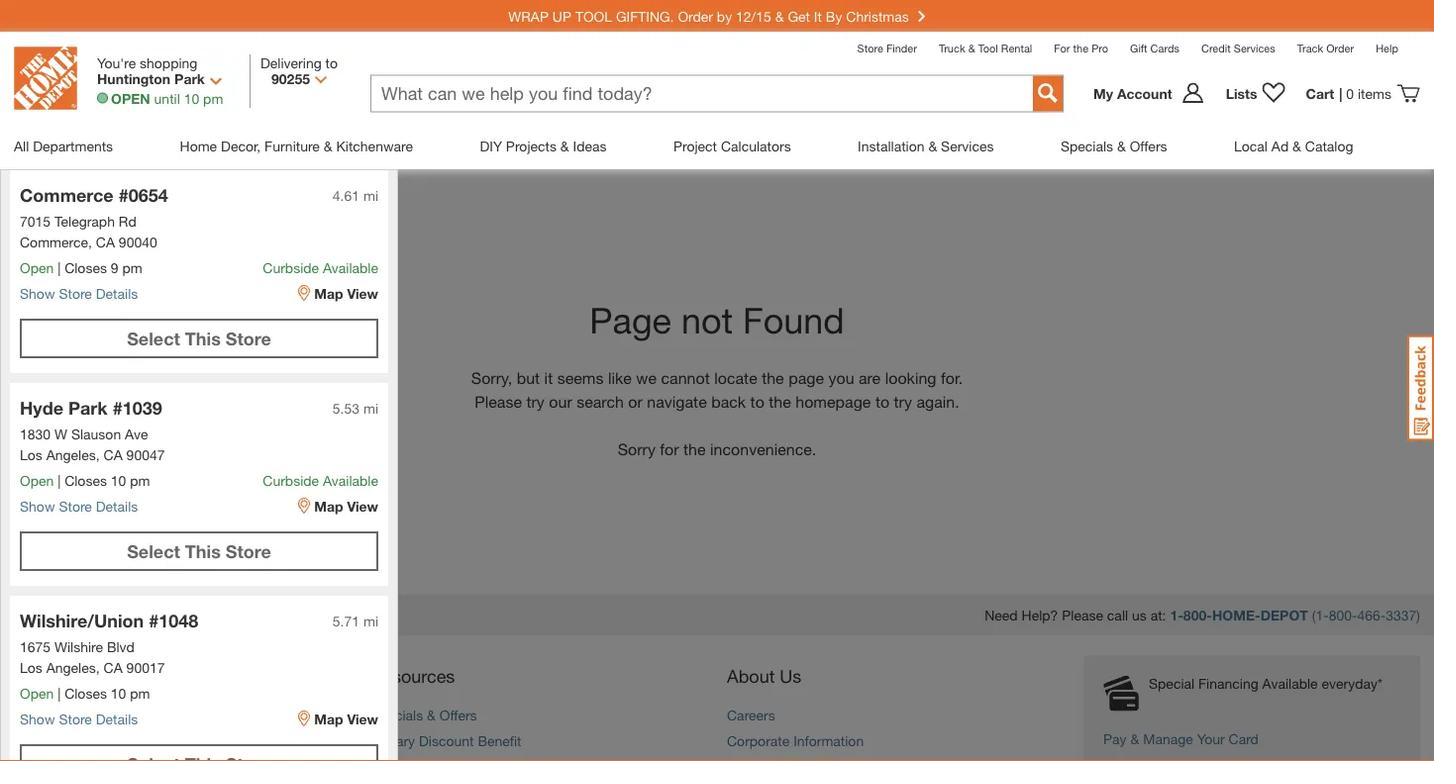 Task type: describe. For each thing, give the bounding box(es) containing it.
everyday*
[[1322, 676, 1383, 693]]

like
[[608, 369, 632, 388]]

show store details for commerce
[[20, 285, 138, 302]]

pay & manage your card
[[1104, 732, 1259, 748]]

commerce,
[[20, 234, 92, 250]]

available for hyde park #1039
[[323, 473, 378, 489]]

view for hyde park #1039
[[347, 498, 378, 515]]

but
[[517, 369, 540, 388]]

my account link
[[1094, 82, 1216, 106]]

status
[[97, 707, 136, 724]]

truck
[[939, 42, 966, 54]]

help
[[1376, 42, 1399, 54]]

1 horizontal spatial pay
[[1104, 732, 1127, 748]]

order for track order
[[1327, 42, 1355, 54]]

delivering to
[[261, 54, 338, 71]]

are
[[859, 369, 881, 388]]

specials for specials & offers military discount benefit
[[371, 707, 423, 724]]

& inside "installation & services" link
[[929, 138, 937, 154]]

wrap
[[509, 8, 549, 24]]

track
[[1298, 42, 1324, 54]]

locate
[[715, 369, 758, 388]]

get
[[111, 605, 138, 627]]

found
[[743, 299, 845, 341]]

call
[[1108, 608, 1129, 624]]

back
[[712, 392, 746, 411]]

corporate information link
[[727, 734, 864, 750]]

installation & services link
[[858, 123, 994, 169]]

ave
[[125, 426, 148, 443]]

us
[[780, 666, 802, 688]]

0 horizontal spatial services
[[941, 138, 994, 154]]

page not found
[[590, 299, 845, 341]]

2 vertical spatial available
[[1263, 676, 1318, 693]]

credit inside check order status pay your credit card
[[73, 734, 110, 750]]

select this store button for hyde park #1039
[[20, 532, 378, 572]]

1 horizontal spatial card
[[1229, 732, 1259, 748]]

pay inside check order status pay your credit card
[[14, 734, 37, 750]]

los inside 1830 w slauson ave los angeles, ca 90047
[[20, 447, 42, 463]]

this for commerce #0654
[[185, 328, 221, 349]]

store finder link
[[858, 42, 917, 54]]

hyde park #1039 link
[[20, 398, 162, 419]]

huntington park
[[97, 71, 205, 87]]

help link
[[1376, 42, 1399, 54]]

select this store button for commerce #0654
[[20, 319, 378, 359]]

get
[[788, 8, 810, 24]]

4.61 mi
[[333, 187, 378, 204]]

how
[[14, 605, 53, 627]]

wilshire/union #1048
[[20, 611, 198, 632]]

diy projects & ideas link
[[480, 123, 607, 169]]

2 try from the left
[[894, 392, 912, 411]]

#1039
[[113, 398, 162, 419]]

us
[[1132, 608, 1147, 624]]

open inside 1675 wilshire blvd los angeles, ca 90017 open | closes 10 pm
[[20, 686, 54, 702]]

wilshire
[[55, 639, 103, 656]]

order for check order status pay your credit card
[[58, 707, 93, 724]]

4.61
[[333, 187, 360, 204]]

offers for specials & offers
[[1130, 138, 1168, 154]]

show for commerce
[[20, 285, 55, 302]]

need
[[985, 608, 1018, 624]]

catalog
[[1306, 138, 1354, 154]]

christmas
[[846, 8, 909, 24]]

this for hyde park #1039
[[185, 541, 221, 562]]

all departments
[[14, 138, 113, 154]]

2 800- from the left
[[1329, 608, 1358, 624]]

gifting.
[[616, 8, 674, 24]]

telegraph
[[55, 213, 115, 229]]

& left tool
[[969, 42, 975, 54]]

1 800- from the left
[[1184, 608, 1213, 624]]

closes inside 1675 wilshire blvd los angeles, ca 90017 open | closes 10 pm
[[65, 686, 107, 702]]

check order status pay your credit card
[[14, 707, 144, 750]]

mi for hyde park #1039
[[364, 400, 378, 417]]

card inside check order status pay your credit card
[[114, 734, 144, 750]]

details for #1048
[[96, 712, 138, 728]]

pay your credit card link
[[14, 734, 144, 750]]

0 vertical spatial 10
[[184, 90, 199, 107]]

show store details link for wilshire/union
[[20, 710, 138, 730]]

customer
[[14, 666, 92, 688]]

map view link for wilshire/union #1048
[[298, 710, 378, 730]]

| for commerce
[[58, 260, 61, 276]]

view for wilshire/union #1048
[[347, 712, 378, 728]]

park for huntington
[[174, 71, 205, 87]]

closes for commerce
[[65, 260, 107, 276]]

installation & services
[[858, 138, 994, 154]]

park for hyde
[[68, 398, 108, 419]]

#0654
[[119, 185, 168, 206]]

map for commerce #0654
[[314, 285, 343, 302]]

5.71 mi
[[333, 613, 378, 630]]

details for #0654
[[96, 285, 138, 302]]

wrap up tool gifting. order by 12/15 & get it by christmas link
[[509, 8, 926, 24]]

gift
[[1131, 42, 1148, 54]]

5.53 mi
[[333, 400, 378, 417]]

& left get
[[775, 8, 784, 24]]

local ad & catalog
[[1234, 138, 1354, 154]]

open until 10 pm
[[111, 90, 223, 107]]

wrap up tool gifting. order by 12/15 & get it by christmas
[[509, 8, 913, 24]]

select for commerce #0654
[[127, 328, 180, 349]]

it
[[814, 8, 822, 24]]

map for hyde park #1039
[[314, 498, 343, 515]]

1 try from the left
[[527, 392, 545, 411]]

careers
[[727, 707, 776, 724]]

commerce #0654 link
[[20, 185, 168, 206]]

mi for commerce #0654
[[364, 187, 378, 204]]

financing
[[1199, 676, 1259, 693]]

wilshire/union #1048 link
[[20, 611, 198, 632]]

special financing available everyday*
[[1149, 676, 1383, 693]]

commerce
[[20, 185, 114, 206]]

navigate
[[647, 392, 707, 411]]

show store details for wilshire/union
[[20, 712, 138, 728]]

9
[[111, 260, 118, 276]]

pm inside 1675 wilshire blvd los angeles, ca 90017 open | closes 10 pm
[[130, 686, 150, 702]]

departments
[[33, 138, 113, 154]]

service
[[97, 666, 156, 688]]

submit search image
[[1038, 83, 1058, 103]]

7015
[[20, 213, 51, 229]]

sorry,
[[471, 369, 513, 388]]

home decor, furniture & kitchenware
[[180, 138, 413, 154]]

pro
[[1092, 42, 1109, 54]]

rental
[[1002, 42, 1033, 54]]

| for hyde
[[58, 473, 61, 489]]

los inside 1675 wilshire blvd los angeles, ca 90017 open | closes 10 pm
[[20, 660, 42, 676]]

mi for wilshire/union #1048
[[364, 613, 378, 630]]

corporate
[[727, 734, 790, 750]]

pm right 'until'
[[203, 90, 223, 107]]

for the pro link
[[1054, 42, 1109, 54]]

map view for commerce #0654
[[314, 285, 378, 302]]

my account
[[1094, 85, 1173, 102]]

3337)
[[1386, 608, 1421, 624]]

1 horizontal spatial your
[[1197, 732, 1225, 748]]

curbside available for commerce #0654
[[263, 260, 378, 276]]

show for wilshire/union
[[20, 712, 55, 728]]

by
[[826, 8, 843, 24]]

0 horizontal spatial to
[[326, 54, 338, 71]]

feedback link image
[[1408, 335, 1435, 442]]

hyde park #1039
[[20, 398, 162, 419]]

search
[[577, 392, 624, 411]]

see on map image
[[298, 498, 310, 515]]

you're
[[97, 54, 136, 71]]

truck & tool rental
[[939, 42, 1033, 54]]

90017
[[126, 660, 165, 676]]



Task type: vqa. For each thing, say whether or not it's contained in the screenshot.
the Curbside Available
yes



Task type: locate. For each thing, give the bounding box(es) containing it.
show store details down open | closes 9 pm
[[20, 285, 138, 302]]

view right see on map image
[[347, 498, 378, 515]]

0 horizontal spatial offers
[[440, 707, 477, 724]]

lists link
[[1216, 82, 1296, 106]]

2 map from the top
[[314, 498, 343, 515]]

try down looking
[[894, 392, 912, 411]]

mi right 5.53
[[364, 400, 378, 417]]

calculators
[[721, 138, 791, 154]]

map view
[[314, 285, 378, 302], [314, 498, 378, 515], [314, 712, 378, 728]]

select this store up done
[[127, 541, 271, 562]]

1 select from the top
[[127, 328, 180, 349]]

5.71
[[333, 613, 360, 630]]

up
[[553, 8, 572, 24]]

order left by
[[678, 8, 713, 24]]

pay left manage at the bottom of page
[[1104, 732, 1127, 748]]

1 vertical spatial |
[[58, 473, 61, 489]]

800- right depot
[[1329, 608, 1358, 624]]

how doers get more done
[[14, 605, 235, 627]]

1 map from the top
[[314, 285, 343, 302]]

1 vertical spatial curbside
[[263, 473, 319, 489]]

it
[[545, 369, 553, 388]]

2 select from the top
[[127, 541, 180, 562]]

open
[[111, 90, 150, 107]]

0 horizontal spatial your
[[41, 734, 69, 750]]

1 vertical spatial show
[[20, 498, 55, 515]]

#1048
[[149, 611, 198, 632]]

open up 'check' at the left
[[20, 686, 54, 702]]

3 show store details link from the top
[[20, 710, 138, 730]]

1 horizontal spatial specials & offers link
[[1061, 123, 1168, 169]]

& inside diy projects & ideas link
[[561, 138, 569, 154]]

2 this from the top
[[185, 541, 221, 562]]

3 | from the top
[[58, 686, 61, 702]]

0 horizontal spatial try
[[527, 392, 545, 411]]

discount
[[419, 734, 474, 750]]

3 mi from the top
[[364, 613, 378, 630]]

map view link for hyde park #1039
[[298, 497, 378, 517]]

order
[[678, 8, 713, 24], [1327, 42, 1355, 54], [58, 707, 93, 724]]

show store details up pay your credit card link
[[20, 712, 138, 728]]

credit right "cards"
[[1202, 42, 1231, 54]]

details down the open | closes 10 pm
[[96, 498, 138, 515]]

1 vertical spatial map
[[314, 498, 343, 515]]

ca inside 1830 w slauson ave los angeles, ca 90047
[[104, 447, 123, 463]]

special
[[1149, 676, 1195, 693]]

curbside available down 4.61
[[263, 260, 378, 276]]

800-
[[1184, 608, 1213, 624], [1329, 608, 1358, 624]]

to down are
[[876, 392, 890, 411]]

looking
[[885, 369, 937, 388]]

800- right at:
[[1184, 608, 1213, 624]]

0 vertical spatial los
[[20, 447, 42, 463]]

select this store up #1039
[[127, 328, 271, 349]]

0 horizontal spatial specials & offers link
[[371, 707, 477, 724]]

view for commerce #0654
[[347, 285, 378, 302]]

park up open until 10 pm
[[174, 71, 205, 87]]

commerce #0654
[[20, 185, 168, 206]]

None text field
[[372, 76, 1033, 111], [372, 76, 1033, 111], [372, 76, 1033, 111], [372, 76, 1033, 111]]

1 vertical spatial map view
[[314, 498, 378, 515]]

3 map from the top
[[314, 712, 343, 728]]

details down 9
[[96, 285, 138, 302]]

select this store button
[[20, 319, 378, 359], [20, 532, 378, 572]]

3 details from the top
[[96, 712, 138, 728]]

1 vertical spatial select
[[127, 541, 180, 562]]

details for park
[[96, 498, 138, 515]]

customer service
[[14, 666, 156, 688]]

pm down 90017
[[130, 686, 150, 702]]

1 this from the top
[[185, 328, 221, 349]]

0 horizontal spatial 800-
[[1184, 608, 1213, 624]]

0 horizontal spatial order
[[58, 707, 93, 724]]

0 vertical spatial select
[[127, 328, 180, 349]]

10 down 1830 w slauson ave los angeles, ca 90047
[[111, 473, 126, 489]]

0 vertical spatial ca
[[96, 234, 115, 250]]

0 horizontal spatial please
[[475, 392, 522, 411]]

& down the my account
[[1118, 138, 1126, 154]]

cannot
[[661, 369, 710, 388]]

1 vertical spatial ca
[[104, 447, 123, 463]]

2 open from the top
[[20, 473, 54, 489]]

project calculators link
[[674, 123, 791, 169]]

view
[[347, 285, 378, 302], [347, 498, 378, 515], [347, 712, 378, 728]]

0 vertical spatial order
[[678, 8, 713, 24]]

2 show from the top
[[20, 498, 55, 515]]

3 open from the top
[[20, 686, 54, 702]]

select up more on the left of the page
[[127, 541, 180, 562]]

2 mi from the top
[[364, 400, 378, 417]]

1 vertical spatial park
[[68, 398, 108, 419]]

benefit
[[478, 734, 522, 750]]

1 vertical spatial open
[[20, 473, 54, 489]]

2 map view link from the top
[[298, 497, 378, 517]]

curbside available up see on map image
[[263, 473, 378, 489]]

2 view from the top
[[347, 498, 378, 515]]

0 vertical spatial available
[[323, 260, 378, 276]]

account
[[1117, 85, 1173, 102]]

pay
[[1104, 732, 1127, 748], [14, 734, 37, 750]]

we
[[636, 369, 657, 388]]

closes left 9
[[65, 260, 107, 276]]

3 show from the top
[[20, 712, 55, 728]]

0 vertical spatial park
[[174, 71, 205, 87]]

mi right 5.71
[[364, 613, 378, 630]]

0 vertical spatial show store details link
[[20, 283, 138, 304]]

to right back on the bottom of page
[[751, 392, 765, 411]]

0 vertical spatial this
[[185, 328, 221, 349]]

installation
[[858, 138, 925, 154]]

show store details link for commerce
[[20, 283, 138, 304]]

3 view from the top
[[347, 712, 378, 728]]

angeles, down w
[[46, 447, 100, 463]]

offers down account
[[1130, 138, 1168, 154]]

curbside available
[[263, 260, 378, 276], [263, 473, 378, 489]]

specials for specials & offers
[[1061, 138, 1114, 154]]

curbside for commerce #0654
[[263, 260, 319, 276]]

diy projects & ideas
[[480, 138, 607, 154]]

1 vertical spatial curbside available
[[263, 473, 378, 489]]

1 vertical spatial see on map image
[[298, 711, 310, 728]]

1 open from the top
[[20, 260, 54, 276]]

0 items
[[1347, 85, 1392, 102]]

1 horizontal spatial 800-
[[1329, 608, 1358, 624]]

angeles, inside 1830 w slauson ave los angeles, ca 90047
[[46, 447, 100, 463]]

available for commerce #0654
[[323, 260, 378, 276]]

1 vertical spatial 10
[[111, 473, 126, 489]]

2 curbside available from the top
[[263, 473, 378, 489]]

1 mi from the top
[[364, 187, 378, 204]]

services right installation
[[941, 138, 994, 154]]

the home depot image
[[14, 47, 77, 110]]

0 vertical spatial open
[[20, 260, 54, 276]]

12/15
[[736, 8, 772, 24]]

order right track
[[1327, 42, 1355, 54]]

see on map image
[[298, 285, 310, 302], [298, 711, 310, 728]]

1 vertical spatial closes
[[65, 473, 107, 489]]

select this store button up done
[[20, 532, 378, 572]]

& up the military discount benefit link
[[427, 707, 436, 724]]

closes for hyde
[[65, 473, 107, 489]]

1 horizontal spatial try
[[894, 392, 912, 411]]

specials & offers link down my
[[1061, 123, 1168, 169]]

show store details link down open | closes 9 pm
[[20, 283, 138, 304]]

select
[[127, 328, 180, 349], [127, 541, 180, 562]]

90255
[[272, 71, 310, 87]]

specials up military at the left bottom of the page
[[371, 707, 423, 724]]

again.
[[917, 392, 960, 411]]

map view link for commerce #0654
[[298, 283, 378, 304]]

3 closes from the top
[[65, 686, 107, 702]]

2 vertical spatial map view
[[314, 712, 378, 728]]

1 map view from the top
[[314, 285, 378, 302]]

card down status on the bottom of page
[[114, 734, 144, 750]]

angeles, down wilshire
[[46, 660, 100, 676]]

huntington
[[97, 71, 171, 87]]

resources
[[371, 666, 455, 688]]

1 horizontal spatial specials
[[1061, 138, 1114, 154]]

select for hyde park #1039
[[127, 541, 180, 562]]

open for commerce
[[20, 260, 54, 276]]

open for hyde
[[20, 473, 54, 489]]

details down 'service'
[[96, 712, 138, 728]]

ca inside the 7015 telegraph rd commerce, ca 90040
[[96, 234, 115, 250]]

1 vertical spatial specials
[[371, 707, 423, 724]]

manage
[[1144, 732, 1194, 748]]

tool
[[979, 42, 999, 54]]

page
[[590, 299, 672, 341]]

available down 4.61
[[323, 260, 378, 276]]

1 horizontal spatial order
[[678, 8, 713, 24]]

specials & offers link up the military discount benefit link
[[371, 707, 477, 724]]

los down 1830
[[20, 447, 42, 463]]

1 vertical spatial select this store button
[[20, 532, 378, 572]]

until
[[154, 90, 180, 107]]

& left ideas
[[561, 138, 569, 154]]

1 details from the top
[[96, 285, 138, 302]]

view down '4.61 mi' at left top
[[347, 285, 378, 302]]

1 vertical spatial order
[[1327, 42, 1355, 54]]

1 vertical spatial view
[[347, 498, 378, 515]]

2 map view from the top
[[314, 498, 378, 515]]

map view link down 5.53
[[298, 497, 378, 517]]

& right ad at the top of the page
[[1293, 138, 1302, 154]]

2 vertical spatial show
[[20, 712, 55, 728]]

90040
[[119, 234, 157, 250]]

ca down blvd
[[104, 660, 123, 676]]

specials down my
[[1061, 138, 1114, 154]]

show down the open | closes 10 pm
[[20, 498, 55, 515]]

2 vertical spatial closes
[[65, 686, 107, 702]]

available down 5.53
[[323, 473, 378, 489]]

1 vertical spatial services
[[941, 138, 994, 154]]

0 horizontal spatial specials
[[371, 707, 423, 724]]

military
[[371, 734, 415, 750]]

1 vertical spatial angeles,
[[46, 660, 100, 676]]

1 select this store button from the top
[[20, 319, 378, 359]]

1 map view link from the top
[[298, 283, 378, 304]]

3 map view link from the top
[[298, 710, 378, 730]]

1 vertical spatial please
[[1062, 608, 1104, 624]]

show store details down the open | closes 10 pm
[[20, 498, 138, 515]]

2 vertical spatial details
[[96, 712, 138, 728]]

page
[[789, 369, 824, 388]]

0 vertical spatial curbside available
[[263, 260, 378, 276]]

1 angeles, from the top
[[46, 447, 100, 463]]

0 vertical spatial services
[[1234, 42, 1276, 54]]

0 horizontal spatial pay
[[14, 734, 37, 750]]

2 vertical spatial |
[[58, 686, 61, 702]]

1 show from the top
[[20, 285, 55, 302]]

0 vertical spatial details
[[96, 285, 138, 302]]

careers link
[[727, 707, 776, 724]]

services up lists link
[[1234, 42, 1276, 54]]

select this store for commerce #0654
[[127, 328, 271, 349]]

1 horizontal spatial please
[[1062, 608, 1104, 624]]

10 up status on the bottom of page
[[111, 686, 126, 702]]

open down 1830
[[20, 473, 54, 489]]

1 show store details from the top
[[20, 285, 138, 302]]

2 angeles, from the top
[[46, 660, 100, 676]]

offers
[[1130, 138, 1168, 154], [440, 707, 477, 724]]

map view up military at the left bottom of the page
[[314, 712, 378, 728]]

for
[[660, 440, 679, 459]]

kitchenware
[[336, 138, 413, 154]]

show store details link up pay your credit card link
[[20, 710, 138, 730]]

select this store for hyde park #1039
[[127, 541, 271, 562]]

specials & offers link
[[1061, 123, 1168, 169], [371, 707, 477, 724]]

map view right see on map image
[[314, 498, 378, 515]]

open down commerce,
[[20, 260, 54, 276]]

pay down 'check' at the left
[[14, 734, 37, 750]]

2 vertical spatial order
[[58, 707, 93, 724]]

2 horizontal spatial order
[[1327, 42, 1355, 54]]

0 vertical spatial |
[[58, 260, 61, 276]]

pm right 9
[[122, 260, 142, 276]]

our
[[549, 392, 572, 411]]

2 show store details link from the top
[[20, 497, 138, 517]]

offers for specials & offers military discount benefit
[[440, 707, 477, 724]]

0 horizontal spatial park
[[68, 398, 108, 419]]

2 vertical spatial open
[[20, 686, 54, 702]]

show store details link for hyde
[[20, 497, 138, 517]]

2 closes from the top
[[65, 473, 107, 489]]

0 vertical spatial select this store
[[127, 328, 271, 349]]

2 select this store from the top
[[127, 541, 271, 562]]

select up #1039
[[127, 328, 180, 349]]

see on map image for commerce #0654
[[298, 285, 310, 302]]

home-
[[1213, 608, 1261, 624]]

show store details for hyde
[[20, 498, 138, 515]]

2 see on map image from the top
[[298, 711, 310, 728]]

2 horizontal spatial to
[[876, 392, 890, 411]]

credit services
[[1202, 42, 1276, 54]]

specials inside "specials & offers military discount benefit"
[[371, 707, 423, 724]]

0 horizontal spatial credit
[[73, 734, 110, 750]]

your down check order status link
[[41, 734, 69, 750]]

0 vertical spatial specials & offers link
[[1061, 123, 1168, 169]]

order inside check order status pay your credit card
[[58, 707, 93, 724]]

please down sorry,
[[475, 392, 522, 411]]

& right installation
[[929, 138, 937, 154]]

your
[[1197, 732, 1225, 748], [41, 734, 69, 750]]

curbside for hyde park #1039
[[263, 473, 319, 489]]

about us
[[727, 666, 802, 688]]

order up pay your credit card link
[[58, 707, 93, 724]]

0 vertical spatial map view
[[314, 285, 378, 302]]

please left call
[[1062, 608, 1104, 624]]

0 vertical spatial angeles,
[[46, 447, 100, 463]]

2 select this store button from the top
[[20, 532, 378, 572]]

map view down 4.61
[[314, 285, 378, 302]]

show for hyde
[[20, 498, 55, 515]]

1 vertical spatial specials & offers link
[[371, 707, 477, 724]]

1 vertical spatial available
[[323, 473, 378, 489]]

1 horizontal spatial services
[[1234, 42, 1276, 54]]

1 select this store from the top
[[127, 328, 271, 349]]

1 vertical spatial show store details
[[20, 498, 138, 515]]

0 vertical spatial map
[[314, 285, 343, 302]]

check order status link
[[14, 707, 136, 724]]

track order link
[[1298, 42, 1355, 54]]

card
[[1229, 732, 1259, 748], [114, 734, 144, 750]]

1 horizontal spatial park
[[174, 71, 205, 87]]

ca down slauson
[[104, 447, 123, 463]]

| down w
[[58, 473, 61, 489]]

closes up check order status link
[[65, 686, 107, 702]]

2 vertical spatial view
[[347, 712, 378, 728]]

7015 telegraph rd commerce, ca 90040
[[20, 213, 157, 250]]

3 show store details from the top
[[20, 712, 138, 728]]

closes down 1830 w slauson ave los angeles, ca 90047
[[65, 473, 107, 489]]

specials & offers military discount benefit
[[371, 707, 522, 750]]

5.53
[[333, 400, 360, 417]]

help?
[[1022, 608, 1058, 624]]

1 view from the top
[[347, 285, 378, 302]]

show down customer
[[20, 712, 55, 728]]

ca inside 1675 wilshire blvd los angeles, ca 90017 open | closes 10 pm
[[104, 660, 123, 676]]

1 horizontal spatial offers
[[1130, 138, 1168, 154]]

local
[[1234, 138, 1268, 154]]

available right the financing
[[1263, 676, 1318, 693]]

| inside 1675 wilshire blvd los angeles, ca 90017 open | closes 10 pm
[[58, 686, 61, 702]]

2 vertical spatial show store details
[[20, 712, 138, 728]]

diy
[[480, 138, 502, 154]]

map view for wilshire/union #1048
[[314, 712, 378, 728]]

show down open | closes 9 pm
[[20, 285, 55, 302]]

1 closes from the top
[[65, 260, 107, 276]]

angeles,
[[46, 447, 100, 463], [46, 660, 100, 676]]

your right manage at the bottom of page
[[1197, 732, 1225, 748]]

shopping
[[140, 54, 198, 71]]

0 vertical spatial specials
[[1061, 138, 1114, 154]]

offers up discount at the left bottom of page
[[440, 707, 477, 724]]

0 vertical spatial mi
[[364, 187, 378, 204]]

please inside sorry, but it seems like we cannot locate the page you are looking for. please try our search or navigate back to the homepage to try again.
[[475, 392, 522, 411]]

cards
[[1151, 42, 1180, 54]]

2 vertical spatial mi
[[364, 613, 378, 630]]

pm down 90047
[[130, 473, 150, 489]]

1 vertical spatial los
[[20, 660, 42, 676]]

0 vertical spatial show
[[20, 285, 55, 302]]

map view link up military at the left bottom of the page
[[298, 710, 378, 730]]

2 details from the top
[[96, 498, 138, 515]]

1 vertical spatial show store details link
[[20, 497, 138, 517]]

& left manage at the bottom of page
[[1131, 732, 1140, 748]]

seems
[[557, 369, 604, 388]]

show store details link down the open | closes 10 pm
[[20, 497, 138, 517]]

10 inside 1675 wilshire blvd los angeles, ca 90017 open | closes 10 pm
[[111, 686, 126, 702]]

not
[[682, 299, 733, 341]]

1 vertical spatial mi
[[364, 400, 378, 417]]

1 horizontal spatial credit
[[1202, 42, 1231, 54]]

or
[[628, 392, 643, 411]]

my
[[1094, 85, 1114, 102]]

0 vertical spatial show store details
[[20, 285, 138, 302]]

0 vertical spatial credit
[[1202, 42, 1231, 54]]

you're shopping
[[97, 54, 198, 71]]

view up military at the left bottom of the page
[[347, 712, 378, 728]]

1 show store details link from the top
[[20, 283, 138, 304]]

angeles, inside 1675 wilshire blvd los angeles, ca 90017 open | closes 10 pm
[[46, 660, 100, 676]]

1 curbside available from the top
[[263, 260, 378, 276]]

details
[[96, 285, 138, 302], [96, 498, 138, 515], [96, 712, 138, 728]]

see on map image for wilshire/union #1048
[[298, 711, 310, 728]]

2 show store details from the top
[[20, 498, 138, 515]]

sorry, but it seems like we cannot locate the page you are looking for. please try our search or navigate back to the homepage to try again.
[[471, 369, 963, 411]]

card down the financing
[[1229, 732, 1259, 748]]

& inside local ad & catalog link
[[1293, 138, 1302, 154]]

done
[[192, 605, 235, 627]]

2 vertical spatial show store details link
[[20, 710, 138, 730]]

you
[[829, 369, 855, 388]]

0 vertical spatial closes
[[65, 260, 107, 276]]

0 vertical spatial view
[[347, 285, 378, 302]]

| up check order status link
[[58, 686, 61, 702]]

your inside check order status pay your credit card
[[41, 734, 69, 750]]

track order
[[1298, 42, 1355, 54]]

1 | from the top
[[58, 260, 61, 276]]

2 vertical spatial ca
[[104, 660, 123, 676]]

credit down check order status link
[[73, 734, 110, 750]]

projects
[[506, 138, 557, 154]]

0 vertical spatial map view link
[[298, 283, 378, 304]]

| down commerce,
[[58, 260, 61, 276]]

1 vertical spatial credit
[[73, 734, 110, 750]]

map for wilshire/union #1048
[[314, 712, 343, 728]]

2 | from the top
[[58, 473, 61, 489]]

1 curbside from the top
[[263, 260, 319, 276]]

map view for hyde park #1039
[[314, 498, 378, 515]]

depot
[[1261, 608, 1309, 624]]

park up slauson
[[68, 398, 108, 419]]

gift cards
[[1131, 42, 1180, 54]]

1 vertical spatial this
[[185, 541, 221, 562]]

select this store button up #1039
[[20, 319, 378, 359]]

curbside available for hyde park #1039
[[263, 473, 378, 489]]

all departments link
[[14, 123, 113, 169]]

slauson
[[71, 426, 121, 443]]

& right furniture
[[324, 138, 332, 154]]

1 see on map image from the top
[[298, 285, 310, 302]]

los down 1675
[[20, 660, 42, 676]]

2 curbside from the top
[[263, 473, 319, 489]]

2 los from the top
[[20, 660, 42, 676]]

map view link down 4.61
[[298, 283, 378, 304]]

3 map view from the top
[[314, 712, 378, 728]]

ideas
[[573, 138, 607, 154]]

try down but
[[527, 392, 545, 411]]

1 horizontal spatial to
[[751, 392, 765, 411]]

to right delivering
[[326, 54, 338, 71]]

& inside "specials & offers military discount benefit"
[[427, 707, 436, 724]]

1 vertical spatial map view link
[[298, 497, 378, 517]]

0 vertical spatial curbside
[[263, 260, 319, 276]]

0 vertical spatial select this store button
[[20, 319, 378, 359]]

1 los from the top
[[20, 447, 42, 463]]

1 vertical spatial details
[[96, 498, 138, 515]]

ca up 9
[[96, 234, 115, 250]]

& inside home decor, furniture & kitchenware link
[[324, 138, 332, 154]]

10 right 'until'
[[184, 90, 199, 107]]

offers inside "specials & offers military discount benefit"
[[440, 707, 477, 724]]

mi right 4.61
[[364, 187, 378, 204]]

careers corporate information
[[727, 707, 864, 750]]



